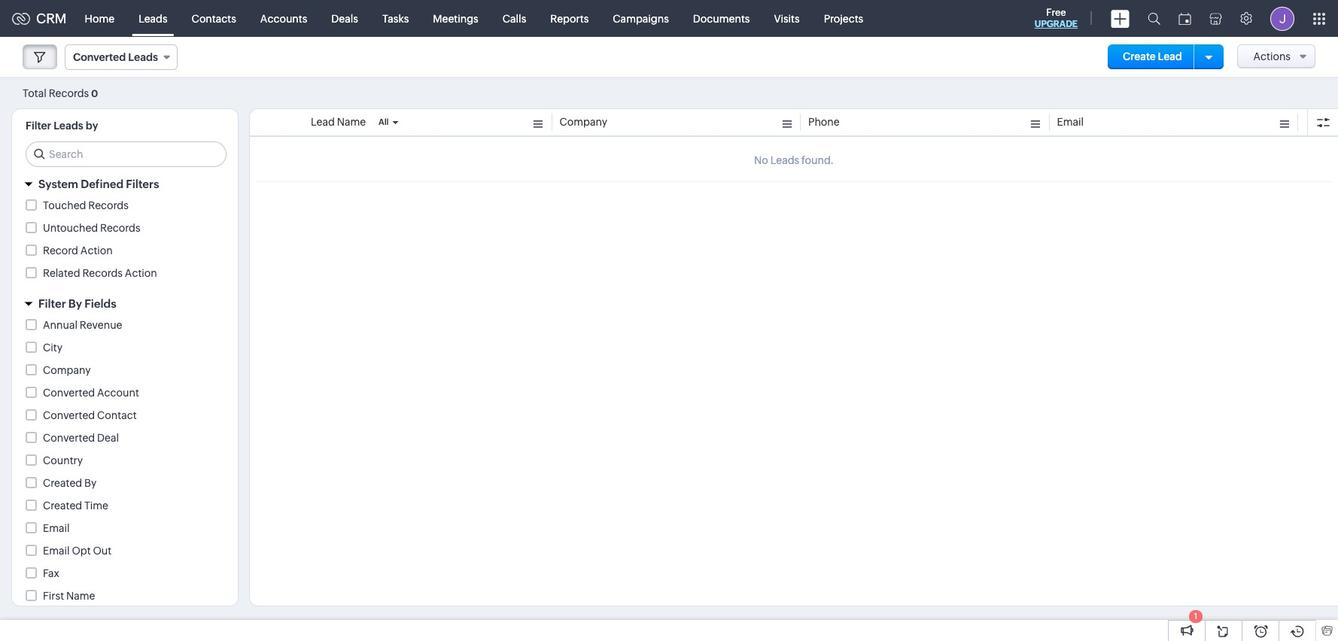 Task type: locate. For each thing, give the bounding box(es) containing it.
opt
[[72, 545, 91, 557]]

name for first name
[[66, 590, 95, 602]]

converted up country
[[43, 432, 95, 444]]

converted deal
[[43, 432, 119, 444]]

lead left all
[[311, 116, 335, 128]]

0 horizontal spatial name
[[66, 590, 95, 602]]

converted up the 0
[[73, 51, 126, 63]]

1 vertical spatial created
[[43, 500, 82, 512]]

0 vertical spatial by
[[68, 297, 82, 310]]

0 vertical spatial filter
[[26, 120, 51, 132]]

search element
[[1139, 0, 1170, 37]]

by for created
[[84, 477, 97, 489]]

deal
[[97, 432, 119, 444]]

filter by fields
[[38, 297, 116, 310]]

filter up annual
[[38, 297, 66, 310]]

leads inside leads link
[[139, 12, 168, 24]]

phone
[[809, 116, 840, 128]]

action
[[80, 245, 113, 257], [125, 267, 157, 279]]

records down defined
[[88, 200, 129, 212]]

filter
[[26, 120, 51, 132], [38, 297, 66, 310]]

records left the 0
[[49, 87, 89, 99]]

contacts
[[192, 12, 236, 24]]

records up fields
[[82, 267, 123, 279]]

records down touched records
[[100, 222, 141, 234]]

by up annual revenue
[[68, 297, 82, 310]]

calendar image
[[1179, 12, 1192, 24]]

lead inside button
[[1158, 50, 1183, 62]]

converted up converted contact
[[43, 387, 95, 399]]

converted for converted deal
[[43, 432, 95, 444]]

leads down leads link
[[128, 51, 158, 63]]

meetings link
[[421, 0, 491, 37]]

filter down the total
[[26, 120, 51, 132]]

0 horizontal spatial by
[[68, 297, 82, 310]]

0 vertical spatial company
[[560, 116, 608, 128]]

1 horizontal spatial lead
[[1158, 50, 1183, 62]]

leads for filter leads by
[[54, 120, 83, 132]]

1 vertical spatial name
[[66, 590, 95, 602]]

related records action
[[43, 267, 157, 279]]

action up related records action
[[80, 245, 113, 257]]

created down created by
[[43, 500, 82, 512]]

records
[[49, 87, 89, 99], [88, 200, 129, 212], [100, 222, 141, 234], [82, 267, 123, 279]]

created by
[[43, 477, 97, 489]]

by
[[86, 120, 98, 132]]

1 vertical spatial lead
[[311, 116, 335, 128]]

by
[[68, 297, 82, 310], [84, 477, 97, 489]]

records for touched
[[88, 200, 129, 212]]

home link
[[73, 0, 127, 37]]

action up filter by fields dropdown button
[[125, 267, 157, 279]]

by inside dropdown button
[[68, 297, 82, 310]]

create menu element
[[1102, 0, 1139, 37]]

filter inside dropdown button
[[38, 297, 66, 310]]

0 vertical spatial lead
[[1158, 50, 1183, 62]]

1 horizontal spatial company
[[560, 116, 608, 128]]

untouched
[[43, 222, 98, 234]]

converted inside field
[[73, 51, 126, 63]]

leads
[[139, 12, 168, 24], [128, 51, 158, 63], [54, 120, 83, 132]]

name
[[337, 116, 366, 128], [66, 590, 95, 602]]

converted leads
[[73, 51, 158, 63]]

leads up converted leads field
[[139, 12, 168, 24]]

1 horizontal spatial action
[[125, 267, 157, 279]]

converted account
[[43, 387, 139, 399]]

filter by fields button
[[12, 291, 238, 317]]

email opt out
[[43, 545, 111, 557]]

email
[[1058, 116, 1084, 128], [43, 523, 70, 535], [43, 545, 70, 557]]

2 created from the top
[[43, 500, 82, 512]]

converted
[[73, 51, 126, 63], [43, 387, 95, 399], [43, 410, 95, 422], [43, 432, 95, 444]]

leads left by
[[54, 120, 83, 132]]

lead right create in the right of the page
[[1158, 50, 1183, 62]]

free
[[1047, 7, 1067, 18]]

1 horizontal spatial name
[[337, 116, 366, 128]]

touched records
[[43, 200, 129, 212]]

2 vertical spatial leads
[[54, 120, 83, 132]]

name right first
[[66, 590, 95, 602]]

1 vertical spatial leads
[[128, 51, 158, 63]]

name left all
[[337, 116, 366, 128]]

created
[[43, 477, 82, 489], [43, 500, 82, 512]]

reports link
[[539, 0, 601, 37]]

0 vertical spatial created
[[43, 477, 82, 489]]

contacts link
[[180, 0, 248, 37]]

filter for filter leads by
[[26, 120, 51, 132]]

filter for filter by fields
[[38, 297, 66, 310]]

visits
[[774, 12, 800, 24]]

by for filter
[[68, 297, 82, 310]]

account
[[97, 387, 139, 399]]

free upgrade
[[1035, 7, 1078, 29]]

leads inside converted leads field
[[128, 51, 158, 63]]

lead
[[1158, 50, 1183, 62], [311, 116, 335, 128]]

first name
[[43, 590, 95, 602]]

projects link
[[812, 0, 876, 37]]

0 vertical spatial name
[[337, 116, 366, 128]]

company
[[560, 116, 608, 128], [43, 364, 91, 376]]

0 vertical spatial leads
[[139, 12, 168, 24]]

1 vertical spatial company
[[43, 364, 91, 376]]

time
[[84, 500, 108, 512]]

campaigns
[[613, 12, 669, 24]]

0 vertical spatial action
[[80, 245, 113, 257]]

actions
[[1254, 50, 1291, 62]]

1 horizontal spatial by
[[84, 477, 97, 489]]

projects
[[824, 12, 864, 24]]

0 horizontal spatial action
[[80, 245, 113, 257]]

accounts
[[260, 12, 307, 24]]

1 vertical spatial filter
[[38, 297, 66, 310]]

converted for converted leads
[[73, 51, 126, 63]]

1 created from the top
[[43, 477, 82, 489]]

logo image
[[12, 12, 30, 24]]

created down country
[[43, 477, 82, 489]]

converted up converted deal
[[43, 410, 95, 422]]

0 horizontal spatial lead
[[311, 116, 335, 128]]

created for created by
[[43, 477, 82, 489]]

by up time
[[84, 477, 97, 489]]

accounts link
[[248, 0, 320, 37]]

created time
[[43, 500, 108, 512]]

Converted Leads field
[[65, 44, 178, 70]]

filters
[[126, 178, 159, 191]]

system defined filters button
[[12, 171, 238, 197]]

record action
[[43, 245, 113, 257]]

profile element
[[1262, 0, 1304, 37]]

tasks link
[[370, 0, 421, 37]]

2 vertical spatial email
[[43, 545, 70, 557]]

upgrade
[[1035, 19, 1078, 29]]

1 vertical spatial email
[[43, 523, 70, 535]]

annual
[[43, 319, 78, 331]]

1 vertical spatial by
[[84, 477, 97, 489]]

leads link
[[127, 0, 180, 37]]



Task type: vqa. For each thing, say whether or not it's contained in the screenshot.
Logo on the top left of the page
yes



Task type: describe. For each thing, give the bounding box(es) containing it.
crm
[[36, 11, 67, 26]]

documents
[[693, 12, 750, 24]]

documents link
[[681, 0, 762, 37]]

revenue
[[80, 319, 122, 331]]

untouched records
[[43, 222, 141, 234]]

system
[[38, 178, 78, 191]]

crm link
[[12, 11, 67, 26]]

records for untouched
[[100, 222, 141, 234]]

contact
[[97, 410, 137, 422]]

reports
[[551, 12, 589, 24]]

touched
[[43, 200, 86, 212]]

records for total
[[49, 87, 89, 99]]

create lead button
[[1108, 44, 1198, 69]]

total
[[23, 87, 47, 99]]

meetings
[[433, 12, 479, 24]]

0
[[91, 88, 98, 99]]

leads for converted leads
[[128, 51, 158, 63]]

country
[[43, 455, 83, 467]]

related
[[43, 267, 80, 279]]

create menu image
[[1111, 9, 1130, 27]]

calls
[[503, 12, 527, 24]]

home
[[85, 12, 115, 24]]

deals link
[[320, 0, 370, 37]]

annual revenue
[[43, 319, 122, 331]]

created for created time
[[43, 500, 82, 512]]

converted for converted contact
[[43, 410, 95, 422]]

name for lead name
[[337, 116, 366, 128]]

filter leads by
[[26, 120, 98, 132]]

first
[[43, 590, 64, 602]]

search image
[[1148, 12, 1161, 25]]

system defined filters
[[38, 178, 159, 191]]

1
[[1195, 612, 1198, 621]]

0 horizontal spatial company
[[43, 364, 91, 376]]

0 vertical spatial email
[[1058, 116, 1084, 128]]

converted for converted account
[[43, 387, 95, 399]]

tasks
[[382, 12, 409, 24]]

lead name
[[311, 116, 366, 128]]

Search text field
[[26, 142, 226, 166]]

profile image
[[1271, 6, 1295, 30]]

city
[[43, 342, 63, 354]]

campaigns link
[[601, 0, 681, 37]]

1 vertical spatial action
[[125, 267, 157, 279]]

out
[[93, 545, 111, 557]]

total records 0
[[23, 87, 98, 99]]

record
[[43, 245, 78, 257]]

defined
[[81, 178, 124, 191]]

calls link
[[491, 0, 539, 37]]

all
[[379, 117, 389, 126]]

records for related
[[82, 267, 123, 279]]

visits link
[[762, 0, 812, 37]]

create
[[1123, 50, 1156, 62]]

fax
[[43, 568, 59, 580]]

create lead
[[1123, 50, 1183, 62]]

converted contact
[[43, 410, 137, 422]]

fields
[[85, 297, 116, 310]]

deals
[[332, 12, 358, 24]]



